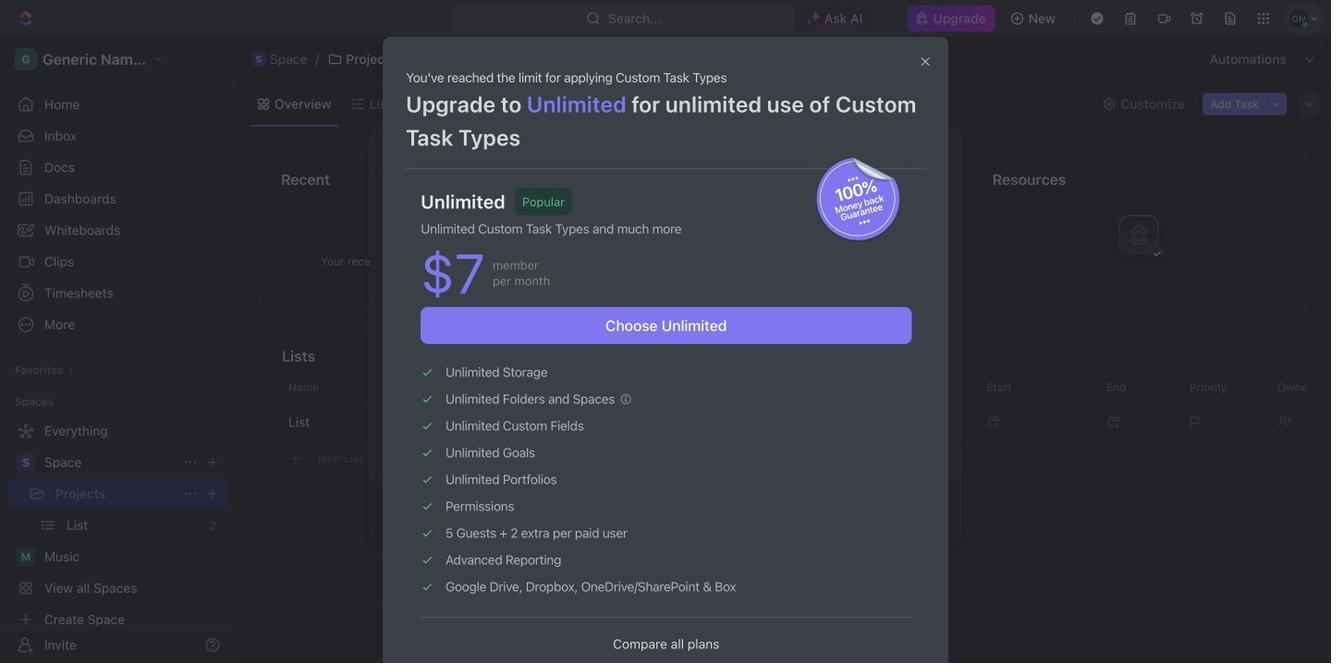 Task type: locate. For each thing, give the bounding box(es) containing it.
1 horizontal spatial space, , element
[[252, 52, 266, 67]]

Milestone Name text field
[[393, 230, 942, 252]]

0 horizontal spatial space, , element
[[17, 453, 35, 472]]

sidebar navigation
[[0, 37, 236, 663]]

tree inside sidebar navigation
[[7, 416, 227, 634]]

tree
[[7, 416, 227, 634]]

0 vertical spatial space, , element
[[252, 52, 266, 67]]

1 vertical spatial space, , element
[[17, 453, 35, 472]]

space, , element
[[252, 52, 266, 67], [17, 453, 35, 472]]

space, , element inside sidebar navigation
[[17, 453, 35, 472]]



Task type: vqa. For each thing, say whether or not it's contained in the screenshot.
rightmost 10
no



